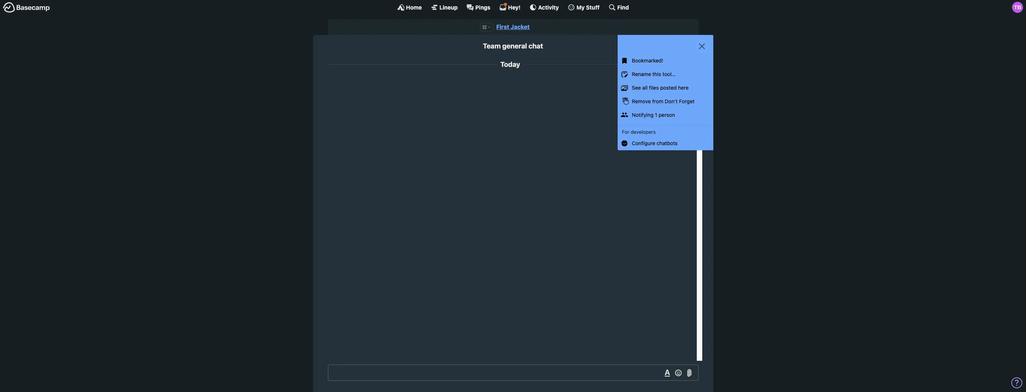 Task type: vqa. For each thing, say whether or not it's contained in the screenshot.
You'll
no



Task type: locate. For each thing, give the bounding box(es) containing it.
team!
[[660, 85, 674, 91]]

for
[[622, 129, 630, 135]]

first jacket link
[[497, 24, 530, 30]]

home
[[406, 4, 422, 10]]

10:09am element
[[649, 79, 666, 83]]

activity
[[538, 4, 559, 10]]

configure chatbots link
[[618, 137, 714, 151]]

see all files posted here
[[632, 85, 689, 91]]

switch accounts image
[[3, 2, 50, 13]]

find button
[[609, 4, 629, 11]]

bookmarked! link
[[618, 54, 714, 68]]

tyler black image
[[1013, 2, 1024, 13]]

10:09am link
[[649, 79, 666, 83]]

rename
[[632, 71, 652, 77]]

remove
[[632, 98, 651, 104]]

today
[[501, 60, 520, 69]]

for developers
[[622, 129, 656, 135]]

don't
[[665, 98, 678, 104]]

pings
[[476, 4, 491, 10]]

developers
[[631, 129, 656, 135]]

lineup link
[[431, 4, 458, 11]]

hey! button
[[500, 3, 521, 11]]

rename this tool…
[[632, 71, 676, 77]]

None text field
[[328, 365, 699, 382]]

team general chat
[[483, 42, 543, 50]]

hey!
[[508, 4, 521, 10]]

main element
[[0, 0, 1027, 14]]

rename this tool… link
[[618, 68, 714, 81]]

1
[[655, 112, 658, 118]]

here
[[678, 85, 689, 91]]

hello team!
[[647, 85, 674, 91]]

first
[[497, 24, 510, 30]]

jacket
[[511, 24, 530, 30]]

my stuff
[[577, 4, 600, 10]]

notifying       1 person
[[632, 112, 675, 118]]

configure chatbots
[[632, 140, 678, 147]]

from
[[653, 98, 664, 104]]



Task type: describe. For each thing, give the bounding box(es) containing it.
team
[[483, 42, 501, 50]]

chat
[[529, 42, 543, 50]]

activity link
[[530, 4, 559, 11]]

first jacket
[[497, 24, 530, 30]]

hello
[[647, 85, 659, 91]]

pings button
[[467, 4, 491, 11]]

tool…
[[663, 71, 676, 77]]

this
[[653, 71, 662, 77]]

posted
[[661, 85, 677, 91]]

general
[[503, 42, 527, 50]]

my
[[577, 4, 585, 10]]

configure
[[632, 140, 656, 147]]

10:09am
[[649, 79, 666, 83]]

stuff
[[586, 4, 600, 10]]

find
[[618, 4, 629, 10]]

my stuff button
[[568, 4, 600, 11]]

see all files posted here link
[[618, 81, 714, 95]]

lineup
[[440, 4, 458, 10]]

remove from don't forget link
[[618, 95, 714, 108]]

bookmarked!
[[632, 58, 664, 64]]

tyler black image
[[678, 77, 693, 92]]

files
[[649, 85, 659, 91]]

forget
[[679, 98, 695, 104]]

notifying       1 person link
[[618, 108, 714, 122]]

remove from don't forget
[[632, 98, 695, 104]]

person
[[659, 112, 675, 118]]

home link
[[397, 4, 422, 11]]

see
[[632, 85, 641, 91]]

notifying
[[632, 112, 654, 118]]

all
[[643, 85, 648, 91]]

chatbots
[[657, 140, 678, 147]]



